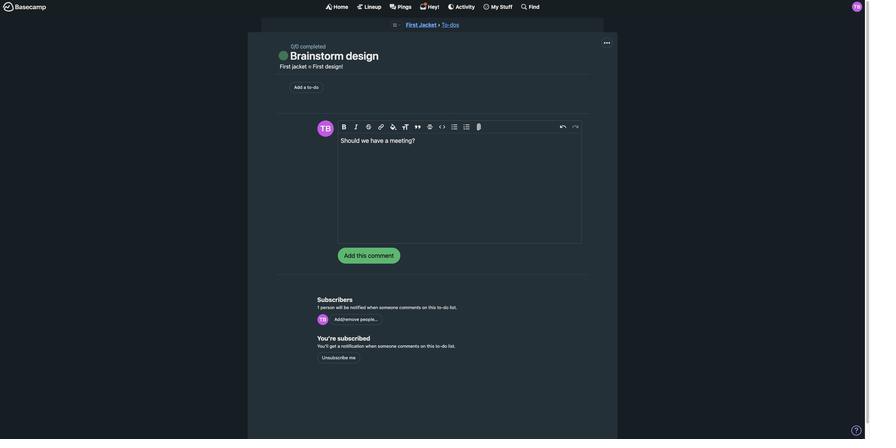 Task type: describe. For each thing, give the bounding box(es) containing it.
my stuff
[[491, 4, 513, 10]]

add/remove people…
[[334, 317, 378, 323]]

add
[[294, 85, 302, 90]]

first jacket link
[[406, 22, 437, 28]]

find
[[529, 4, 540, 10]]

someone for you're
[[378, 344, 397, 349]]

add/remove people… link
[[330, 315, 383, 326]]

unsubscribe
[[322, 355, 348, 361]]

a inside you're subscribed you'll get a notification when someone comments on this to-do list.
[[338, 344, 340, 349]]

first for first jacket
[[406, 22, 418, 28]]

a inside add a to-do button
[[304, 85, 306, 90]]

do inside button
[[313, 85, 319, 90]]

when for subscribers
[[367, 305, 378, 311]]

you're subscribed you'll get a notification when someone comments on this to-do list.
[[317, 335, 456, 349]]

to- inside button
[[307, 85, 313, 90]]

home link
[[325, 3, 348, 10]]

my
[[491, 4, 499, 10]]

0/0 completed link
[[291, 44, 326, 50]]

›
[[438, 22, 440, 28]]

you'll
[[317, 344, 328, 349]]

should we have a meeting?
[[341, 137, 415, 145]]

do for 1
[[443, 305, 449, 311]]

add a to-do
[[294, 85, 319, 90]]

you're
[[317, 335, 336, 342]]

0/0 completed
[[291, 44, 326, 50]]

meeting?
[[390, 137, 415, 145]]

subscribed
[[337, 335, 370, 342]]

list. for you're
[[448, 344, 456, 349]]

› to-dos
[[438, 22, 459, 28]]

brainstorm design link
[[290, 49, 379, 62]]

list. for subscribers
[[450, 305, 457, 311]]

find button
[[521, 3, 540, 10]]

unsubscribe me button
[[317, 353, 360, 364]]

1
[[317, 305, 319, 311]]

to-dos link
[[442, 22, 459, 28]]

notified
[[350, 305, 366, 311]]

do for subscribed
[[442, 344, 447, 349]]

lineup link
[[356, 3, 381, 10]]

will
[[336, 305, 343, 311]]

tyler black image
[[317, 315, 328, 326]]

add/remove
[[334, 317, 359, 323]]

comments for you're
[[398, 344, 419, 349]]

activity
[[456, 4, 475, 10]]

subscribers
[[317, 297, 353, 304]]

we
[[361, 137, 369, 145]]

first for first jacket = first design!
[[280, 63, 291, 70]]

1 vertical spatial tyler black image
[[317, 121, 334, 137]]



Task type: locate. For each thing, give the bounding box(es) containing it.
when inside you're subscribed you'll get a notification when someone comments on this to-do list.
[[365, 344, 376, 349]]

0 vertical spatial this
[[428, 305, 436, 311]]

switch accounts image
[[3, 2, 46, 12]]

on
[[422, 305, 427, 311], [421, 344, 426, 349]]

1 vertical spatial to-
[[437, 305, 443, 311]]

subscribers 1 person will be notified when someone comments on this to-do list.
[[317, 297, 457, 311]]

1 horizontal spatial a
[[338, 344, 340, 349]]

0 vertical spatial do
[[313, 85, 319, 90]]

0 vertical spatial tyler black image
[[852, 2, 862, 12]]

1 horizontal spatial tyler black image
[[852, 2, 862, 12]]

do inside you're subscribed you'll get a notification when someone comments on this to-do list.
[[442, 344, 447, 349]]

first right =
[[313, 63, 324, 70]]

brainstorm design
[[290, 49, 379, 62]]

someone inside subscribers 1 person will be notified when someone comments on this to-do list.
[[379, 305, 398, 311]]

brainstorm
[[290, 49, 344, 62]]

on inside subscribers 1 person will be notified when someone comments on this to-do list.
[[422, 305, 427, 311]]

to- inside you're subscribed you'll get a notification when someone comments on this to-do list.
[[436, 344, 442, 349]]

be
[[344, 305, 349, 311]]

on for subscribers
[[422, 305, 427, 311]]

should
[[341, 137, 360, 145]]

pings
[[398, 4, 412, 10]]

Type your comment here… text field
[[338, 134, 581, 244]]

first jacket
[[406, 22, 437, 28]]

=
[[308, 63, 311, 70]]

0 vertical spatial list.
[[450, 305, 457, 311]]

do
[[313, 85, 319, 90], [443, 305, 449, 311], [442, 344, 447, 349]]

0 vertical spatial someone
[[379, 305, 398, 311]]

this for you're
[[427, 344, 434, 349]]

this inside you're subscribed you'll get a notification when someone comments on this to-do list.
[[427, 344, 434, 349]]

people…
[[360, 317, 378, 323]]

to- for 1
[[437, 305, 443, 311]]

design!
[[325, 63, 343, 70]]

to-
[[307, 85, 313, 90], [437, 305, 443, 311], [436, 344, 442, 349]]

this for subscribers
[[428, 305, 436, 311]]

1 vertical spatial this
[[427, 344, 434, 349]]

when right notification
[[365, 344, 376, 349]]

1 vertical spatial on
[[421, 344, 426, 349]]

notification
[[341, 344, 364, 349]]

first jacket = first design!
[[280, 63, 343, 70]]

0 vertical spatial on
[[422, 305, 427, 311]]

stuff
[[500, 4, 513, 10]]

comments
[[399, 305, 421, 311], [398, 344, 419, 349]]

someone inside you're subscribed you'll get a notification when someone comments on this to-do list.
[[378, 344, 397, 349]]

tyler black image inside main element
[[852, 2, 862, 12]]

completed
[[300, 44, 326, 50]]

a right have
[[385, 137, 388, 145]]

first
[[406, 22, 418, 28], [280, 63, 291, 70], [313, 63, 324, 70]]

dos
[[450, 22, 459, 28]]

1 vertical spatial do
[[443, 305, 449, 311]]

get
[[330, 344, 336, 349]]

1 vertical spatial comments
[[398, 344, 419, 349]]

my stuff button
[[483, 3, 513, 10]]

0 horizontal spatial a
[[304, 85, 306, 90]]

tyler black image
[[852, 2, 862, 12], [317, 121, 334, 137]]

1 vertical spatial list.
[[448, 344, 456, 349]]

comments inside you're subscribed you'll get a notification when someone comments on this to-do list.
[[398, 344, 419, 349]]

1 vertical spatial a
[[385, 137, 388, 145]]

2 horizontal spatial a
[[385, 137, 388, 145]]

do inside subscribers 1 person will be notified when someone comments on this to-do list.
[[443, 305, 449, 311]]

0 vertical spatial to-
[[307, 85, 313, 90]]

0 vertical spatial when
[[367, 305, 378, 311]]

someone right notified
[[379, 305, 398, 311]]

home
[[334, 4, 348, 10]]

list. inside subscribers 1 person will be notified when someone comments on this to-do list.
[[450, 305, 457, 311]]

hey! button
[[420, 2, 439, 10]]

2 horizontal spatial first
[[406, 22, 418, 28]]

a
[[304, 85, 306, 90], [385, 137, 388, 145], [338, 344, 340, 349]]

hey!
[[428, 4, 439, 10]]

first left jacket on the top of the page
[[406, 22, 418, 28]]

on for you're
[[421, 344, 426, 349]]

this
[[428, 305, 436, 311], [427, 344, 434, 349]]

to- for subscribed
[[436, 344, 442, 349]]

someone for subscribers
[[379, 305, 398, 311]]

1 horizontal spatial first
[[313, 63, 324, 70]]

to-
[[442, 22, 450, 28]]

pings button
[[390, 3, 412, 10]]

design
[[346, 49, 379, 62]]

someone down people…
[[378, 344, 397, 349]]

0/0
[[291, 44, 299, 50]]

lineup
[[365, 4, 381, 10]]

1 vertical spatial someone
[[378, 344, 397, 349]]

main element
[[0, 0, 865, 13]]

when inside subscribers 1 person will be notified when someone comments on this to-do list.
[[367, 305, 378, 311]]

me
[[349, 355, 356, 361]]

None submit
[[338, 248, 400, 264]]

1 vertical spatial when
[[365, 344, 376, 349]]

a right add
[[304, 85, 306, 90]]

jacket
[[419, 22, 437, 28]]

activity link
[[448, 3, 475, 10]]

when
[[367, 305, 378, 311], [365, 344, 376, 349]]

0 vertical spatial a
[[304, 85, 306, 90]]

0 horizontal spatial first
[[280, 63, 291, 70]]

2 vertical spatial a
[[338, 344, 340, 349]]

this inside subscribers 1 person will be notified when someone comments on this to-do list.
[[428, 305, 436, 311]]

comments inside subscribers 1 person will be notified when someone comments on this to-do list.
[[399, 305, 421, 311]]

list. inside you're subscribed you'll get a notification when someone comments on this to-do list.
[[448, 344, 456, 349]]

person
[[321, 305, 335, 311]]

comments for subscribers
[[399, 305, 421, 311]]

someone
[[379, 305, 398, 311], [378, 344, 397, 349]]

2 vertical spatial to-
[[436, 344, 442, 349]]

when up people…
[[367, 305, 378, 311]]

add a to-do button
[[289, 82, 323, 93]]

0 vertical spatial comments
[[399, 305, 421, 311]]

jacket
[[292, 63, 307, 70]]

to- inside subscribers 1 person will be notified when someone comments on this to-do list.
[[437, 305, 443, 311]]

a inside should we have a meeting? text field
[[385, 137, 388, 145]]

a right get
[[338, 344, 340, 349]]

list.
[[450, 305, 457, 311], [448, 344, 456, 349]]

have
[[371, 137, 383, 145]]

unsubscribe me
[[322, 355, 356, 361]]

on inside you're subscribed you'll get a notification when someone comments on this to-do list.
[[421, 344, 426, 349]]

when for you're
[[365, 344, 376, 349]]

0 horizontal spatial tyler black image
[[317, 121, 334, 137]]

2 vertical spatial do
[[442, 344, 447, 349]]

first left jacket
[[280, 63, 291, 70]]



Task type: vqa. For each thing, say whether or not it's contained in the screenshot.
List.
yes



